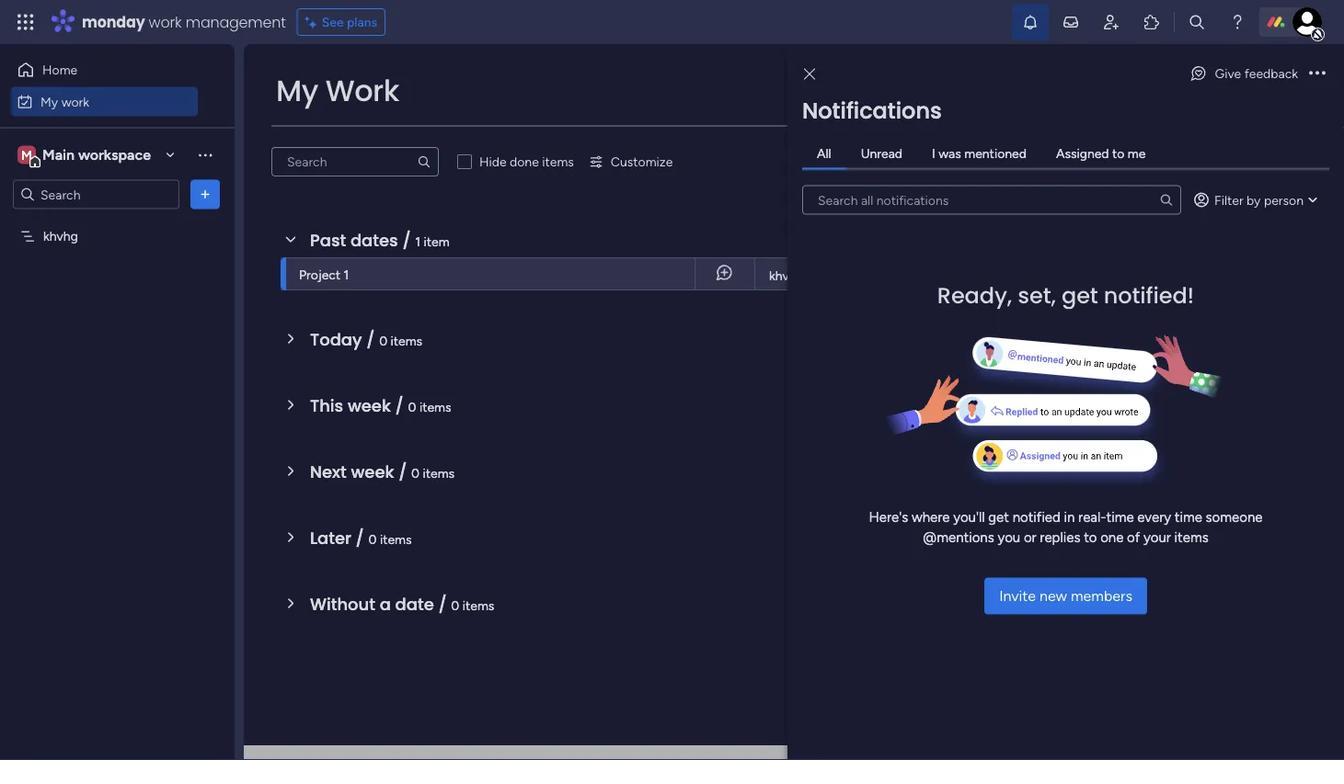 Task type: describe. For each thing, give the bounding box(es) containing it.
mentioned
[[964, 146, 1027, 161]]

columns
[[1111, 132, 1159, 148]]

search image for search all notifications search field
[[1159, 193, 1174, 207]]

dates
[[350, 229, 398, 252]]

month
[[1009, 269, 1044, 283]]

here's
[[869, 509, 908, 526]]

invite new members
[[999, 588, 1132, 605]]

me
[[1128, 146, 1146, 161]]

ready, set, get notified!
[[937, 280, 1194, 311]]

today / 0 items
[[310, 328, 422, 351]]

people
[[1006, 170, 1046, 185]]

one
[[1100, 530, 1124, 546]]

later / 0 items
[[310, 527, 412, 550]]

get inside here's where you'll get notified in real-time every time someone @mentions you or replies to one of your items
[[988, 509, 1009, 526]]

0 horizontal spatial options image
[[196, 185, 214, 204]]

people
[[1187, 132, 1227, 148]]

khvhg inside list box
[[43, 229, 78, 244]]

date column
[[1006, 308, 1082, 323]]

1 vertical spatial 1
[[344, 267, 349, 282]]

0 inside "later / 0 items"
[[368, 532, 377, 547]]

by
[[1247, 192, 1261, 208]]

options image inside dialog
[[1309, 67, 1326, 80]]

workspace image
[[17, 145, 36, 165]]

someone
[[1206, 509, 1263, 526]]

work for my
[[61, 94, 89, 109]]

/ up next week / 0 items
[[395, 394, 404, 418]]

today
[[310, 328, 362, 351]]

monday
[[82, 11, 145, 32]]

choose
[[995, 132, 1040, 148]]

later
[[310, 527, 351, 550]]

new
[[1040, 588, 1067, 605]]

i was mentioned
[[932, 146, 1027, 161]]

/ right date
[[438, 593, 447, 616]]

choose the boards, columns and people you'd like to see
[[995, 132, 1322, 148]]

assigned
[[1056, 146, 1109, 161]]

gary orlando image
[[1293, 7, 1322, 37]]

week for next
[[351, 460, 394, 484]]

filter
[[1214, 192, 1243, 208]]

notifications
[[802, 95, 942, 126]]

khvhg list box
[[0, 217, 235, 500]]

hide
[[479, 154, 507, 170]]

your
[[1144, 530, 1171, 546]]

customize button
[[581, 147, 680, 177]]

0 inside today / 0 items
[[379, 333, 387, 349]]

1 time from the left
[[1106, 509, 1134, 526]]

the
[[1043, 132, 1062, 148]]

management
[[186, 11, 286, 32]]

boards,
[[1065, 132, 1108, 148]]

@mentions
[[923, 530, 994, 546]]

you'd
[[1230, 132, 1261, 148]]

you'll
[[953, 509, 985, 526]]

notified
[[1013, 509, 1061, 526]]

column for date column
[[1037, 308, 1082, 323]]

next week / 0 items
[[310, 460, 455, 484]]

feedback
[[1244, 66, 1298, 81]]

give feedback button
[[1182, 59, 1305, 88]]

priority
[[1006, 354, 1048, 369]]

of
[[1127, 530, 1140, 546]]

khvhg inside main content
[[769, 268, 804, 284]]

my for my work
[[276, 70, 318, 111]]

/ down this week / 0 items on the left bottom of page
[[398, 460, 407, 484]]

invite new members button
[[984, 578, 1147, 615]]

person
[[1264, 192, 1304, 208]]

a
[[380, 593, 391, 616]]

date
[[395, 593, 434, 616]]

workspace options image
[[196, 146, 214, 164]]

items inside this week / 0 items
[[419, 399, 451, 415]]

i
[[932, 146, 935, 161]]

and
[[1163, 132, 1184, 148]]

without a date / 0 items
[[310, 593, 494, 616]]

1 inside past dates / 1 item
[[415, 234, 421, 249]]

give feedback
[[1215, 66, 1298, 81]]

where
[[912, 509, 950, 526]]

Search in workspace field
[[39, 184, 154, 205]]

members
[[1071, 588, 1132, 605]]

column for priority column
[[1051, 354, 1096, 369]]

dialog containing notifications
[[787, 44, 1344, 761]]



Task type: vqa. For each thing, say whether or not it's contained in the screenshot.
the bottom work
yes



Task type: locate. For each thing, give the bounding box(es) containing it.
inbox image
[[1062, 13, 1080, 31]]

1 vertical spatial options image
[[196, 185, 214, 204]]

0 vertical spatial this
[[984, 269, 1006, 283]]

work inside the my work button
[[61, 94, 89, 109]]

0 vertical spatial work
[[149, 11, 182, 32]]

search image left hide
[[417, 155, 431, 169]]

work for monday
[[149, 11, 182, 32]]

without
[[310, 593, 375, 616]]

option
[[0, 220, 235, 224]]

apps image
[[1143, 13, 1161, 31]]

0 vertical spatial search image
[[417, 155, 431, 169]]

search image
[[417, 155, 431, 169], [1159, 193, 1174, 207]]

main workspace
[[42, 146, 151, 164]]

search image down 'and'
[[1159, 193, 1174, 207]]

0 horizontal spatial this
[[310, 394, 343, 418]]

1 horizontal spatial options image
[[1309, 67, 1326, 80]]

to inside main content
[[1286, 132, 1299, 148]]

0 horizontal spatial 1
[[344, 267, 349, 282]]

work down home
[[61, 94, 89, 109]]

search everything image
[[1188, 13, 1206, 31]]

0 down this week / 0 items on the left bottom of page
[[411, 465, 420, 481]]

0 up next week / 0 items
[[408, 399, 416, 415]]

real-
[[1078, 509, 1106, 526]]

get up you
[[988, 509, 1009, 526]]

main content containing past dates /
[[244, 44, 1344, 761]]

0 vertical spatial get
[[1062, 280, 1098, 311]]

0 horizontal spatial time
[[1106, 509, 1134, 526]]

khvhg
[[43, 229, 78, 244], [769, 268, 804, 284]]

1 vertical spatial khvhg
[[769, 268, 804, 284]]

1 horizontal spatial 1
[[415, 234, 421, 249]]

items inside today / 0 items
[[391, 333, 422, 349]]

1 right project at the left top of the page
[[344, 267, 349, 282]]

0 horizontal spatial get
[[988, 509, 1009, 526]]

past dates / 1 item
[[310, 229, 450, 252]]

every
[[1137, 509, 1171, 526]]

week down today / 0 items
[[348, 394, 391, 418]]

done
[[510, 154, 539, 170]]

search image inside main content
[[417, 155, 431, 169]]

was
[[939, 146, 961, 161]]

items
[[542, 154, 574, 170], [391, 333, 422, 349], [419, 399, 451, 415], [423, 465, 455, 481], [1174, 530, 1208, 546], [380, 532, 412, 547], [463, 598, 494, 614]]

get right set,
[[1062, 280, 1098, 311]]

1 horizontal spatial to
[[1112, 146, 1125, 161]]

0 vertical spatial options image
[[1309, 67, 1326, 80]]

filter by person button
[[1185, 185, 1329, 215]]

none search field inside main content
[[271, 147, 439, 177]]

0 vertical spatial column
[[1037, 308, 1082, 323]]

this for week
[[310, 394, 343, 418]]

items up next week / 0 items
[[419, 399, 451, 415]]

to left me
[[1112, 146, 1125, 161]]

items right date
[[463, 598, 494, 614]]

week
[[348, 394, 391, 418], [351, 460, 394, 484]]

my work button
[[11, 87, 198, 116]]

options image right feedback
[[1309, 67, 1326, 80]]

replies
[[1040, 530, 1080, 546]]

work
[[149, 11, 182, 32], [61, 94, 89, 109]]

main
[[42, 146, 75, 164]]

dialog
[[787, 44, 1344, 761]]

/
[[402, 229, 411, 252], [366, 328, 375, 351], [395, 394, 404, 418], [398, 460, 407, 484], [356, 527, 364, 550], [438, 593, 447, 616]]

0 vertical spatial week
[[348, 394, 391, 418]]

items inside here's where you'll get notified in real-time every time someone @mentions you or replies to one of your items
[[1174, 530, 1208, 546]]

see plans
[[322, 14, 377, 30]]

to right like
[[1286, 132, 1299, 148]]

0 horizontal spatial to
[[1084, 530, 1097, 546]]

1 vertical spatial this
[[310, 394, 343, 418]]

1 horizontal spatial get
[[1062, 280, 1098, 311]]

invite members image
[[1102, 13, 1121, 31]]

column right priority
[[1051, 354, 1096, 369]]

1 horizontal spatial khvhg
[[769, 268, 804, 284]]

/ left item
[[402, 229, 411, 252]]

week for this
[[348, 394, 391, 418]]

my inside button
[[40, 94, 58, 109]]

you
[[998, 530, 1020, 546]]

next
[[310, 460, 347, 484]]

1 vertical spatial column
[[1051, 354, 1096, 369]]

this week / 0 items
[[310, 394, 451, 418]]

0 vertical spatial 1
[[415, 234, 421, 249]]

0 right later
[[368, 532, 377, 547]]

workspace selection element
[[17, 144, 154, 168]]

1 left item
[[415, 234, 421, 249]]

0 inside next week / 0 items
[[411, 465, 420, 481]]

this
[[984, 269, 1006, 283], [310, 394, 343, 418]]

column right date
[[1037, 308, 1082, 323]]

main content
[[244, 44, 1344, 761]]

notifications image
[[1021, 13, 1040, 31]]

0 horizontal spatial khvhg
[[43, 229, 78, 244]]

to inside here's where you'll get notified in real-time every time someone @mentions you or replies to one of your items
[[1084, 530, 1097, 546]]

2 horizontal spatial to
[[1286, 132, 1299, 148]]

my for my work
[[40, 94, 58, 109]]

time up one
[[1106, 509, 1134, 526]]

items down this week / 0 items on the left bottom of page
[[423, 465, 455, 481]]

boards
[[1006, 216, 1046, 231]]

0 right date
[[451, 598, 459, 614]]

this for month
[[984, 269, 1006, 283]]

1 vertical spatial work
[[61, 94, 89, 109]]

project
[[299, 267, 341, 282]]

give
[[1215, 66, 1241, 81]]

project 1
[[299, 267, 349, 282]]

/ right later
[[356, 527, 364, 550]]

unread
[[861, 146, 903, 161]]

my work
[[276, 70, 399, 111]]

items inside next week / 0 items
[[423, 465, 455, 481]]

0 right today
[[379, 333, 387, 349]]

plans
[[347, 14, 377, 30]]

items right done on the left top of page
[[542, 154, 574, 170]]

work right monday
[[149, 11, 182, 32]]

1 horizontal spatial search image
[[1159, 193, 1174, 207]]

1 horizontal spatial work
[[149, 11, 182, 32]]

time right every
[[1175, 509, 1202, 526]]

khvhg link
[[766, 259, 937, 292]]

1 horizontal spatial this
[[984, 269, 1006, 283]]

items right your
[[1174, 530, 1208, 546]]

priority column
[[1006, 354, 1096, 369]]

Search all notifications search field
[[802, 185, 1181, 215]]

m
[[21, 147, 32, 163]]

0 vertical spatial khvhg
[[43, 229, 78, 244]]

ready,
[[937, 280, 1012, 311]]

0 inside without a date / 0 items
[[451, 598, 459, 614]]

workspace
[[78, 146, 151, 164]]

1
[[415, 234, 421, 249], [344, 267, 349, 282]]

None search field
[[802, 185, 1181, 215]]

hide done items
[[479, 154, 574, 170]]

notified!
[[1104, 280, 1194, 311]]

items inside "later / 0 items"
[[380, 532, 412, 547]]

to down the real-
[[1084, 530, 1097, 546]]

items up this week / 0 items on the left bottom of page
[[391, 333, 422, 349]]

Filter dashboard by text search field
[[271, 147, 439, 177]]

my work
[[40, 94, 89, 109]]

select product image
[[17, 13, 35, 31]]

/ right today
[[366, 328, 375, 351]]

here's where you'll get notified in real-time every time someone @mentions you or replies to one of your items
[[869, 509, 1263, 546]]

0 horizontal spatial search image
[[417, 155, 431, 169]]

filter by person
[[1214, 192, 1304, 208]]

invite
[[999, 588, 1036, 605]]

week right next
[[351, 460, 394, 484]]

home
[[42, 62, 77, 78]]

work
[[325, 70, 399, 111]]

0 horizontal spatial my
[[40, 94, 58, 109]]

1 vertical spatial get
[[988, 509, 1009, 526]]

options image down workspace options icon
[[196, 185, 214, 204]]

to
[[1286, 132, 1299, 148], [1112, 146, 1125, 161], [1084, 530, 1097, 546]]

0 inside this week / 0 items
[[408, 399, 416, 415]]

options image
[[1309, 67, 1326, 80], [196, 185, 214, 204]]

1 horizontal spatial time
[[1175, 509, 1202, 526]]

items inside without a date / 0 items
[[463, 598, 494, 614]]

see
[[322, 14, 344, 30]]

all
[[817, 146, 831, 161]]

None search field
[[271, 147, 439, 177]]

1 vertical spatial week
[[351, 460, 394, 484]]

this left month
[[984, 269, 1006, 283]]

in
[[1064, 509, 1075, 526]]

my left work
[[276, 70, 318, 111]]

0 horizontal spatial work
[[61, 94, 89, 109]]

this up next
[[310, 394, 343, 418]]

customize
[[611, 154, 673, 170]]

search image for the filter dashboard by text search field
[[417, 155, 431, 169]]

home button
[[11, 55, 198, 85]]

2 time from the left
[[1175, 509, 1202, 526]]

get
[[1062, 280, 1098, 311], [988, 509, 1009, 526]]

date
[[1006, 308, 1034, 323]]

like
[[1264, 132, 1283, 148]]

monday work management
[[82, 11, 286, 32]]

past
[[310, 229, 346, 252]]

help image
[[1228, 13, 1247, 31]]

see
[[1302, 132, 1322, 148]]

or
[[1024, 530, 1036, 546]]

time
[[1106, 509, 1134, 526], [1175, 509, 1202, 526]]

items right later
[[380, 532, 412, 547]]

see plans button
[[297, 8, 386, 36]]

item
[[424, 234, 450, 249]]

1 horizontal spatial my
[[276, 70, 318, 111]]

1 vertical spatial search image
[[1159, 193, 1174, 207]]

my
[[276, 70, 318, 111], [40, 94, 58, 109]]

assigned to me
[[1056, 146, 1146, 161]]

my down home
[[40, 94, 58, 109]]

0
[[379, 333, 387, 349], [408, 399, 416, 415], [411, 465, 420, 481], [368, 532, 377, 547], [451, 598, 459, 614]]



